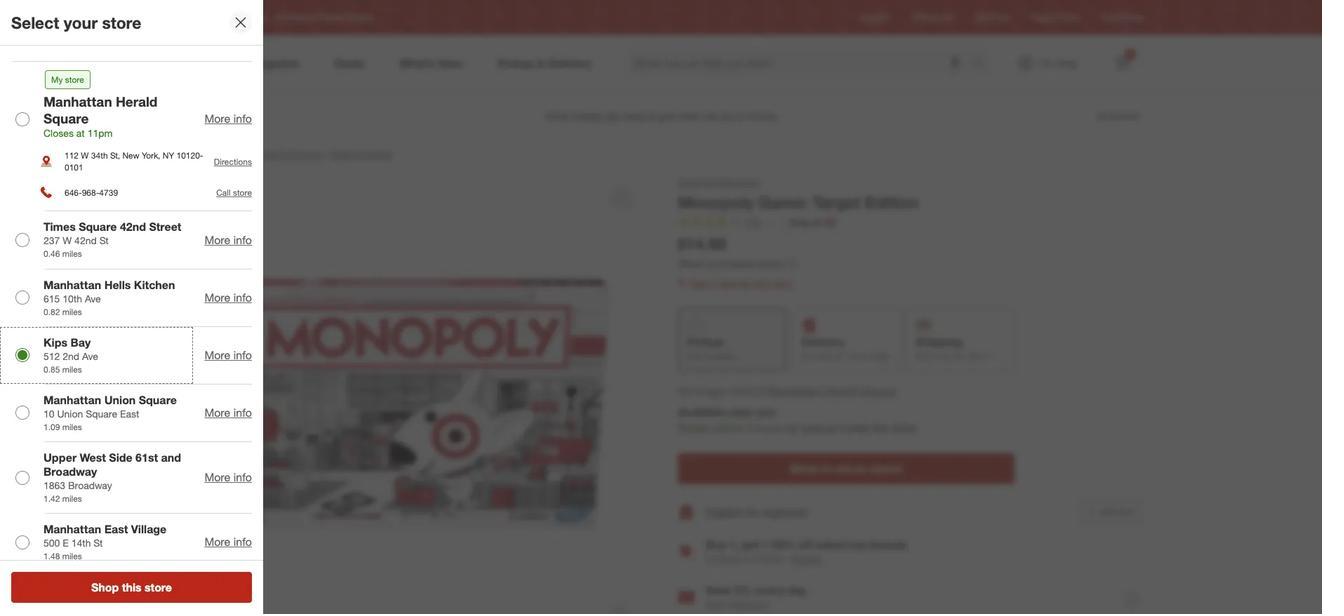 Task type: describe. For each thing, give the bounding box(es) containing it.
615
[[44, 293, 60, 304]]

available
[[678, 405, 726, 419]]

puzzles
[[289, 148, 322, 160]]

more info for manhattan hells kitchen
[[205, 291, 252, 305]]

manhattan herald square closes at 11pm
[[44, 93, 157, 139]]

soon
[[814, 351, 832, 362]]

1.42
[[44, 494, 60, 504]]

eligible
[[706, 505, 743, 519]]

call
[[216, 187, 231, 198]]

kitchen
[[134, 278, 175, 292]]

delivery
[[802, 335, 845, 349]]

no
[[678, 384, 693, 398]]

east inside "manhattan east village 500 e 14th st 1.48 miles"
[[104, 523, 128, 537]]

this inside see 1 deal for this item link
[[755, 278, 771, 290]]

board
[[331, 148, 358, 160]]

registry link
[[860, 12, 891, 24]]

0 vertical spatial redcard
[[976, 12, 1010, 23]]

near
[[729, 405, 753, 419]]

ave inside manhattan hells kitchen 615 10th ave 0.82 miles
[[85, 293, 101, 304]]

miles inside the times square 42nd street 237 w 42nd st 0.46 miles
[[62, 249, 82, 259]]

manhattan herald square button
[[768, 383, 897, 399]]

50%
[[772, 538, 795, 552]]

2 vertical spatial at
[[755, 384, 765, 398]]

weekly ad
[[914, 12, 954, 23]]

more for manhattan hells kitchen
[[205, 291, 231, 305]]

available near you ready within 2 hours for pickup inside the store
[[678, 405, 917, 436]]

online
[[755, 554, 783, 565]]

hours
[[755, 421, 784, 436]]

more info link for manhattan hells kitchen
[[205, 291, 252, 305]]

buy 1, get 1 50% off select toy brands link
[[706, 538, 908, 552]]

10120-
[[177, 151, 203, 161]]

add
[[1101, 507, 1117, 518]]

more info link for manhattan union square
[[205, 406, 252, 420]]

off
[[799, 538, 813, 552]]

miles inside upper west side 61st and broadway 1863 broadway 1.42 miles
[[62, 494, 82, 504]]

buy
[[706, 538, 727, 552]]

and
[[161, 451, 181, 465]]

2 link
[[1108, 48, 1139, 79]]

select
[[816, 538, 848, 552]]

e
[[63, 537, 69, 549]]

1 / from the left
[[211, 148, 214, 160]]

west
[[80, 451, 106, 465]]

manhattan for manhattan herald square closes at 11pm
[[44, 93, 112, 110]]

more info link for kips bay
[[205, 348, 252, 362]]

buy 1, get 1 50% off select toy brands in-store or online ∙ details
[[706, 538, 908, 565]]

miles inside manhattan union square 10 union square east 1.09 miles
[[62, 422, 82, 432]]

1 vertical spatial broadway
[[68, 480, 112, 492]]

manhattan hells kitchen 615 10th ave 0.82 miles
[[44, 278, 175, 317]]

save 5% every day with redcard
[[706, 583, 807, 611]]

manhattan east village 500 e 14th st 1.48 miles
[[44, 523, 167, 562]]

What can we help you find? suggestions appear below search field
[[626, 48, 975, 79]]

1863
[[44, 480, 65, 492]]

details button
[[791, 552, 823, 568]]

longer
[[696, 384, 728, 398]]

my
[[51, 74, 63, 85]]

toy
[[851, 538, 867, 552]]

shop all monopoly monopoly game: target edition
[[678, 176, 919, 212]]

select
[[11, 12, 59, 32]]

manhattan herald square
[[276, 12, 373, 22]]

for inside available near you ready within 2 hours for pickup inside the store
[[787, 421, 800, 436]]

646-
[[65, 187, 82, 198]]

more info for upper west side 61st and broadway
[[205, 471, 252, 485]]

circle
[[1058, 12, 1079, 23]]

w inside the times square 42nd street 237 w 42nd st 0.46 miles
[[63, 235, 72, 247]]

brands
[[871, 538, 908, 552]]

shop for shop all monopoly monopoly game: target edition
[[678, 176, 702, 188]]

herald for manhattan herald square closes at 11pm
[[116, 93, 157, 110]]

miles inside manhattan hells kitchen 615 10th ave 0.82 miles
[[62, 307, 82, 317]]

34th
[[91, 151, 108, 161]]

select your store dialog
[[0, 0, 263, 614]]

toys link
[[217, 148, 237, 160]]

more info for manhattan union square
[[205, 406, 252, 420]]

manhattan union square 10 union square east 1.09 miles
[[44, 393, 177, 432]]

0 vertical spatial monopoly
[[717, 176, 761, 188]]

east inside manhattan union square 10 union square east 1.09 miles
[[120, 408, 139, 420]]

item inside button
[[1119, 507, 1135, 518]]

monopoly game: target edition, 1 of 25 image
[[181, 176, 645, 614]]

closes
[[44, 127, 74, 139]]

sold
[[731, 384, 752, 398]]

store right your
[[102, 12, 141, 32]]

show in-stock stores button
[[678, 454, 1015, 485]]

stock
[[837, 462, 867, 476]]

info for times square 42nd street
[[234, 233, 252, 247]]

112 w 34th st, new york, ny 10120- 0101
[[65, 151, 203, 173]]

info for manhattan east village
[[234, 535, 252, 549]]

512
[[44, 350, 60, 362]]

your
[[64, 12, 98, 32]]

info for upper west side 61st and broadway
[[234, 471, 252, 485]]

upper west side 61st and broadway 1863 broadway 1.42 miles
[[44, 451, 181, 504]]

w inside "112 w 34th st, new york, ny 10120- 0101"
[[81, 151, 89, 161]]

7
[[986, 351, 991, 362]]

more info link for times square 42nd street
[[205, 233, 252, 247]]

store inside the buy 1, get 1 50% off select toy brands in-store or online ∙ details
[[718, 554, 740, 565]]

2 vertical spatial for
[[746, 505, 759, 519]]

save
[[706, 583, 732, 597]]

1 horizontal spatial 2
[[1129, 50, 1133, 58]]

registry
[[860, 12, 891, 23]]

street
[[149, 220, 181, 234]]

0.46
[[44, 249, 60, 259]]

in-
[[823, 462, 837, 476]]

2 games from the left
[[360, 148, 392, 160]]

manhattan for manhattan herald square
[[276, 12, 317, 22]]

2 horizontal spatial at
[[813, 216, 823, 228]]

edition
[[866, 192, 919, 212]]

miles inside kips bay 512 2nd ave 0.85 miles
[[62, 364, 82, 375]]

1 inside the buy 1, get 1 50% off select toy brands in-store or online ∙ details
[[763, 538, 769, 552]]

1.48
[[44, 551, 60, 562]]

more for manhattan union square
[[205, 406, 231, 420]]

0 horizontal spatial 42nd
[[75, 235, 97, 247]]

side
[[109, 451, 132, 465]]

more info for manhattan herald square
[[205, 112, 252, 126]]

game:
[[759, 192, 809, 212]]

store inside button
[[145, 581, 172, 595]]

info for manhattan herald square
[[234, 112, 252, 126]]

kips bay 512 2nd ave 0.85 miles
[[44, 335, 98, 375]]

pickup
[[687, 335, 724, 349]]

find stores
[[1102, 12, 1145, 23]]

directions
[[214, 157, 252, 167]]

0 horizontal spatial 1
[[711, 278, 716, 290]]

more info link for manhattan east village
[[205, 535, 252, 549]]

more info for times square 42nd street
[[205, 233, 252, 247]]

more for upper west side 61st and broadway
[[205, 471, 231, 485]]

pickup
[[803, 421, 837, 436]]

target circle
[[1032, 12, 1079, 23]]

more info link for manhattan herald square
[[205, 112, 252, 126]]

store inside available near you ready within 2 hours for pickup inside the store
[[892, 421, 917, 436]]

968-
[[82, 187, 99, 198]]



Task type: vqa. For each thing, say whether or not it's contained in the screenshot.


Task type: locate. For each thing, give the bounding box(es) containing it.
1 vertical spatial item
[[1119, 507, 1135, 518]]

7 more info link from the top
[[205, 535, 252, 549]]

3 more info link from the top
[[205, 291, 252, 305]]

for inside see 1 deal for this item link
[[741, 278, 752, 290]]

this down "manhattan east village 500 e 14th st 1.48 miles"
[[122, 581, 142, 595]]

w right the 112
[[81, 151, 89, 161]]

2 horizontal spatial target
[[1032, 12, 1055, 23]]

more for manhattan herald square
[[205, 112, 231, 126]]

1 horizontal spatial shop
[[678, 176, 702, 188]]

for right eligible on the right bottom
[[746, 505, 759, 519]]

more info link for upper west side 61st and broadway
[[205, 471, 252, 485]]

6 more info link from the top
[[205, 471, 252, 485]]

st inside the times square 42nd street 237 w 42nd st 0.46 miles
[[99, 235, 109, 247]]

ny
[[163, 151, 174, 161]]

5 more info from the top
[[205, 406, 252, 420]]

776
[[744, 216, 761, 228]]

more for kips bay
[[205, 348, 231, 362]]

42nd
[[120, 220, 146, 234], [75, 235, 97, 247]]

miles down 10th
[[62, 307, 82, 317]]

5 miles from the top
[[62, 494, 82, 504]]

add item
[[1101, 507, 1135, 518]]

0 vertical spatial shop
[[678, 176, 702, 188]]

st right the 14th
[[94, 537, 103, 549]]

1 vertical spatial herald
[[116, 93, 157, 110]]

1 horizontal spatial w
[[81, 151, 89, 161]]

info for manhattan union square
[[234, 406, 252, 420]]

miles right 1.09
[[62, 422, 82, 432]]

2 vertical spatial target
[[813, 192, 861, 212]]

0 vertical spatial 1
[[711, 278, 716, 290]]

union up side
[[104, 393, 136, 407]]

10th
[[63, 293, 82, 304]]

more info
[[205, 112, 252, 126], [205, 233, 252, 247], [205, 291, 252, 305], [205, 348, 252, 362], [205, 406, 252, 420], [205, 471, 252, 485], [205, 535, 252, 549]]

/ right toys link
[[239, 148, 243, 160]]

0 horizontal spatial herald
[[116, 93, 157, 110]]

1 horizontal spatial 1
[[763, 538, 769, 552]]

when
[[678, 257, 704, 269]]

1 miles from the top
[[62, 249, 82, 259]]

broadway up '1863'
[[44, 465, 97, 479]]

6 more from the top
[[205, 471, 231, 485]]

None radio
[[15, 112, 29, 126], [15, 348, 29, 363], [15, 406, 29, 420], [15, 471, 29, 485], [15, 536, 29, 550], [15, 112, 29, 126], [15, 348, 29, 363], [15, 406, 29, 420], [15, 471, 29, 485], [15, 536, 29, 550]]

bay
[[71, 335, 91, 350]]

target right the ny
[[181, 148, 208, 160]]

0 vertical spatial east
[[120, 408, 139, 420]]

item
[[773, 278, 793, 290], [1119, 507, 1135, 518]]

directions link
[[214, 157, 252, 167]]

0 horizontal spatial item
[[773, 278, 793, 290]]

shop this store button
[[11, 572, 252, 603]]

ave down bay
[[82, 350, 98, 362]]

1 horizontal spatial herald
[[319, 12, 344, 22]]

1 vertical spatial east
[[104, 523, 128, 537]]

1 vertical spatial for
[[787, 421, 800, 436]]

1 horizontal spatial redcard
[[976, 12, 1010, 23]]

6 more info from the top
[[205, 471, 252, 485]]

union right 10
[[57, 408, 83, 420]]

you
[[757, 405, 776, 419]]

manhattan inside "manhattan east village 500 e 14th st 1.48 miles"
[[44, 523, 101, 537]]

1 horizontal spatial 42nd
[[120, 220, 146, 234]]

manhattan
[[276, 12, 317, 22], [44, 93, 112, 110], [44, 278, 101, 292], [768, 384, 822, 398], [44, 393, 101, 407], [44, 523, 101, 537]]

2 down near
[[746, 421, 752, 436]]

0 vertical spatial 2
[[1129, 50, 1133, 58]]

0 horizontal spatial games
[[245, 148, 277, 160]]

st
[[99, 235, 109, 247], [94, 537, 103, 549]]

0 horizontal spatial 2
[[746, 421, 752, 436]]

1 horizontal spatial item
[[1119, 507, 1135, 518]]

more for times square 42nd street
[[205, 233, 231, 247]]

only
[[790, 216, 811, 228]]

square inside the manhattan herald square closes at 11pm
[[44, 110, 89, 126]]

store down the 1,
[[718, 554, 740, 565]]

delivery as soon as 11am today
[[802, 335, 890, 362]]

at right sold
[[755, 384, 765, 398]]

1 vertical spatial ave
[[82, 350, 98, 362]]

3 more from the top
[[205, 291, 231, 305]]

14th
[[71, 537, 91, 549]]

online
[[756, 257, 782, 269]]

1 vertical spatial shop
[[91, 581, 119, 595]]

7 more info from the top
[[205, 535, 252, 549]]

store down village
[[145, 581, 172, 595]]

monopoly
[[717, 176, 761, 188], [678, 192, 754, 212]]

shop inside button
[[91, 581, 119, 595]]

manhattan inside manhattan union square 10 union square east 1.09 miles
[[44, 393, 101, 407]]

games right board
[[360, 148, 392, 160]]

3 more info from the top
[[205, 291, 252, 305]]

games
[[245, 148, 277, 160], [360, 148, 392, 160]]

select your store
[[11, 12, 141, 32]]

at left 11pm
[[76, 127, 85, 139]]

42nd left street
[[120, 220, 146, 234]]

1 horizontal spatial this
[[755, 278, 771, 290]]

purchased
[[707, 257, 753, 269]]

miles right 1.42
[[62, 494, 82, 504]]

0 vertical spatial item
[[773, 278, 793, 290]]

5 more from the top
[[205, 406, 231, 420]]

0 vertical spatial st
[[99, 235, 109, 247]]

0 vertical spatial herald
[[319, 12, 344, 22]]

0 horizontal spatial w
[[63, 235, 72, 247]]

redcard link
[[976, 12, 1010, 24]]

6 miles from the top
[[62, 551, 82, 562]]

see
[[691, 278, 708, 290]]

herald inside dropdown button
[[319, 12, 344, 22]]

details
[[792, 554, 822, 565]]

manhattan inside dropdown button
[[276, 12, 317, 22]]

0 horizontal spatial union
[[57, 408, 83, 420]]

1 more from the top
[[205, 112, 231, 126]]

1 vertical spatial monopoly
[[678, 192, 754, 212]]

4 more info from the top
[[205, 348, 252, 362]]

manhattan inside the manhattan herald square closes at 11pm
[[44, 93, 112, 110]]

store right my
[[65, 74, 84, 85]]

info for manhattan hells kitchen
[[234, 291, 252, 305]]

store right call
[[233, 187, 252, 198]]

advertisement region
[[170, 100, 1153, 133]]

weekly
[[914, 12, 941, 23]]

1 vertical spatial st
[[94, 537, 103, 549]]

42nd down times
[[75, 235, 97, 247]]

shop for shop this store
[[91, 581, 119, 595]]

2 more from the top
[[205, 233, 231, 247]]

0.82
[[44, 307, 60, 317]]

0 vertical spatial target
[[1032, 12, 1055, 23]]

redcard right ad
[[976, 12, 1010, 23]]

4 more info link from the top
[[205, 348, 252, 362]]

1 vertical spatial union
[[57, 408, 83, 420]]

upper
[[44, 451, 77, 465]]

None radio
[[15, 233, 29, 247], [15, 291, 29, 305], [15, 233, 29, 247], [15, 291, 29, 305]]

more info for kips bay
[[205, 348, 252, 362]]

w right 237
[[63, 235, 72, 247]]

0 vertical spatial union
[[104, 393, 136, 407]]

eligible for registries
[[706, 505, 808, 519]]

0 horizontal spatial shop
[[91, 581, 119, 595]]

shop inside shop all monopoly monopoly game: target edition
[[678, 176, 702, 188]]

5 info from the top
[[234, 406, 252, 420]]

11pm
[[88, 127, 113, 139]]

square inside the times square 42nd street 237 w 42nd st 0.46 miles
[[79, 220, 117, 234]]

0 vertical spatial broadway
[[44, 465, 97, 479]]

when purchased online
[[678, 257, 782, 269]]

by
[[939, 351, 948, 362]]

2 more info link from the top
[[205, 233, 252, 247]]

call store
[[216, 187, 252, 198]]

$14.99
[[678, 234, 727, 253]]

0 vertical spatial w
[[81, 151, 89, 161]]

miles down e
[[62, 551, 82, 562]]

item right add
[[1119, 507, 1135, 518]]

shop down "manhattan east village 500 e 14th st 1.48 miles"
[[91, 581, 119, 595]]

2 miles from the top
[[62, 307, 82, 317]]

4 miles from the top
[[62, 422, 82, 432]]

0 horizontal spatial at
[[76, 127, 85, 139]]

3 info from the top
[[234, 291, 252, 305]]

0 horizontal spatial redcard
[[729, 600, 768, 611]]

for right 'hours'
[[787, 421, 800, 436]]

1 info from the top
[[234, 112, 252, 126]]

east up side
[[120, 408, 139, 420]]

2 horizontal spatial /
[[325, 148, 328, 160]]

4 info from the top
[[234, 348, 252, 362]]

search button
[[966, 48, 999, 81]]

east left village
[[104, 523, 128, 537]]

deal
[[719, 278, 738, 290]]

4739
[[99, 187, 118, 198]]

target inside shop all monopoly monopoly game: target edition
[[813, 192, 861, 212]]

7 info from the top
[[234, 535, 252, 549]]

today
[[869, 351, 890, 362]]

5 more info link from the top
[[205, 406, 252, 420]]

redcard inside save 5% every day with redcard
[[729, 600, 768, 611]]

redcard down 5%
[[729, 600, 768, 611]]

2 more info from the top
[[205, 233, 252, 247]]

village
[[131, 523, 167, 537]]

manhattan inside manhattan hells kitchen 615 10th ave 0.82 miles
[[44, 278, 101, 292]]

7 more from the top
[[205, 535, 231, 549]]

2 vertical spatial herald
[[825, 384, 858, 398]]

not
[[687, 351, 701, 362]]

manhattan for manhattan east village 500 e 14th st 1.48 miles
[[44, 523, 101, 537]]

more for manhattan east village
[[205, 535, 231, 549]]

500
[[44, 537, 60, 549]]

1 right see
[[711, 278, 716, 290]]

1 more info link from the top
[[205, 112, 252, 126]]

1 more info from the top
[[205, 112, 252, 126]]

0.85
[[44, 364, 60, 375]]

st inside "manhattan east village 500 e 14th st 1.48 miles"
[[94, 537, 103, 549]]

1 vertical spatial 42nd
[[75, 235, 97, 247]]

3 miles from the top
[[62, 364, 82, 375]]

redcard
[[976, 12, 1010, 23], [729, 600, 768, 611]]

show
[[790, 462, 820, 476]]

4 more from the top
[[205, 348, 231, 362]]

see 1 deal for this item
[[691, 278, 793, 290]]

∙
[[786, 554, 788, 565]]

inside
[[840, 421, 870, 436]]

1 vertical spatial target
[[181, 148, 208, 160]]

herald inside the manhattan herald square closes at 11pm
[[116, 93, 157, 110]]

miles inside "manhattan east village 500 e 14th st 1.48 miles"
[[62, 551, 82, 562]]

for right deal
[[741, 278, 752, 290]]

3 / from the left
[[325, 148, 328, 160]]

at
[[76, 127, 85, 139], [813, 216, 823, 228], [755, 384, 765, 398]]

more info for manhattan east village
[[205, 535, 252, 549]]

1 up online
[[763, 538, 769, 552]]

new
[[122, 151, 139, 161]]

5%
[[735, 583, 752, 597]]

ave inside kips bay 512 2nd ave 0.85 miles
[[82, 350, 98, 362]]

6 info from the top
[[234, 471, 252, 485]]

target up only at
[[813, 192, 861, 212]]

1 vertical spatial 1
[[763, 538, 769, 552]]

&
[[280, 148, 286, 160]]

info for kips bay
[[234, 348, 252, 362]]

manhattan for manhattan hells kitchen 615 10th ave 0.82 miles
[[44, 278, 101, 292]]

miles right the 0.46
[[62, 249, 82, 259]]

1,
[[730, 538, 739, 552]]

0 vertical spatial for
[[741, 278, 752, 290]]

this
[[755, 278, 771, 290], [122, 581, 142, 595]]

2 inside available near you ready within 2 hours for pickup inside the store
[[746, 421, 752, 436]]

0 vertical spatial ave
[[85, 293, 101, 304]]

1 vertical spatial redcard
[[729, 600, 768, 611]]

1 horizontal spatial target
[[813, 192, 861, 212]]

at inside the manhattan herald square closes at 11pm
[[76, 127, 85, 139]]

within
[[713, 421, 743, 436]]

dec
[[969, 351, 984, 362]]

0 horizontal spatial /
[[211, 148, 214, 160]]

0 vertical spatial this
[[755, 278, 771, 290]]

2 / from the left
[[239, 148, 243, 160]]

target for target circle
[[1032, 12, 1055, 23]]

search
[[966, 57, 999, 71]]

/ left board
[[325, 148, 328, 160]]

broadway down west
[[68, 480, 112, 492]]

0 horizontal spatial this
[[122, 581, 142, 595]]

1 horizontal spatial union
[[104, 393, 136, 407]]

find stores link
[[1102, 12, 1145, 24]]

target left circle
[[1032, 12, 1055, 23]]

/ left "toys"
[[211, 148, 214, 160]]

0 vertical spatial 42nd
[[120, 220, 146, 234]]

show in-stock stores
[[790, 462, 903, 476]]

target circle link
[[1032, 12, 1079, 24]]

1 vertical spatial this
[[122, 581, 142, 595]]

only at
[[790, 216, 823, 228]]

weekly ad link
[[914, 12, 954, 24]]

this inside shop this store button
[[122, 581, 142, 595]]

monopoly right all
[[717, 176, 761, 188]]

item down online
[[773, 278, 793, 290]]

games left &
[[245, 148, 277, 160]]

2 horizontal spatial herald
[[825, 384, 858, 398]]

2 info from the top
[[234, 233, 252, 247]]

1 vertical spatial at
[[813, 216, 823, 228]]

0 vertical spatial at
[[76, 127, 85, 139]]

square
[[346, 12, 373, 22], [44, 110, 89, 126], [79, 220, 117, 234], [861, 384, 897, 398], [139, 393, 177, 407], [86, 408, 117, 420]]

target for target / toys / games & puzzles / board games
[[181, 148, 208, 160]]

at right the only
[[813, 216, 823, 228]]

1 horizontal spatial games
[[360, 148, 392, 160]]

st up hells
[[99, 235, 109, 247]]

square inside dropdown button
[[346, 12, 373, 22]]

miles down 2nd
[[62, 364, 82, 375]]

2
[[1129, 50, 1133, 58], [746, 421, 752, 436]]

1 horizontal spatial at
[[755, 384, 765, 398]]

ad
[[943, 12, 954, 23]]

11am
[[846, 351, 867, 362]]

1 vertical spatial w
[[63, 235, 72, 247]]

2 down 'stores'
[[1129, 50, 1133, 58]]

for
[[741, 278, 752, 290], [787, 421, 800, 436], [746, 505, 759, 519]]

shop left all
[[678, 176, 702, 188]]

times
[[44, 220, 76, 234]]

manhattan for manhattan union square 10 union square east 1.09 miles
[[44, 393, 101, 407]]

1 horizontal spatial /
[[239, 148, 243, 160]]

times square 42nd street 237 w 42nd st 0.46 miles
[[44, 220, 181, 259]]

1.09
[[44, 422, 60, 432]]

this down online
[[755, 278, 771, 290]]

store right the
[[892, 421, 917, 436]]

york,
[[142, 151, 160, 161]]

776 link
[[678, 215, 775, 232]]

manhattan herald square button
[[250, 5, 382, 30]]

1 games from the left
[[245, 148, 277, 160]]

monopoly down all
[[678, 192, 754, 212]]

east
[[120, 408, 139, 420], [104, 523, 128, 537]]

board games link
[[331, 148, 392, 160]]

0 horizontal spatial target
[[181, 148, 208, 160]]

get
[[742, 538, 760, 552]]

ave right 10th
[[85, 293, 101, 304]]

herald for manhattan herald square
[[319, 12, 344, 22]]

1 vertical spatial 2
[[746, 421, 752, 436]]

646-968-4739
[[65, 187, 118, 198]]



